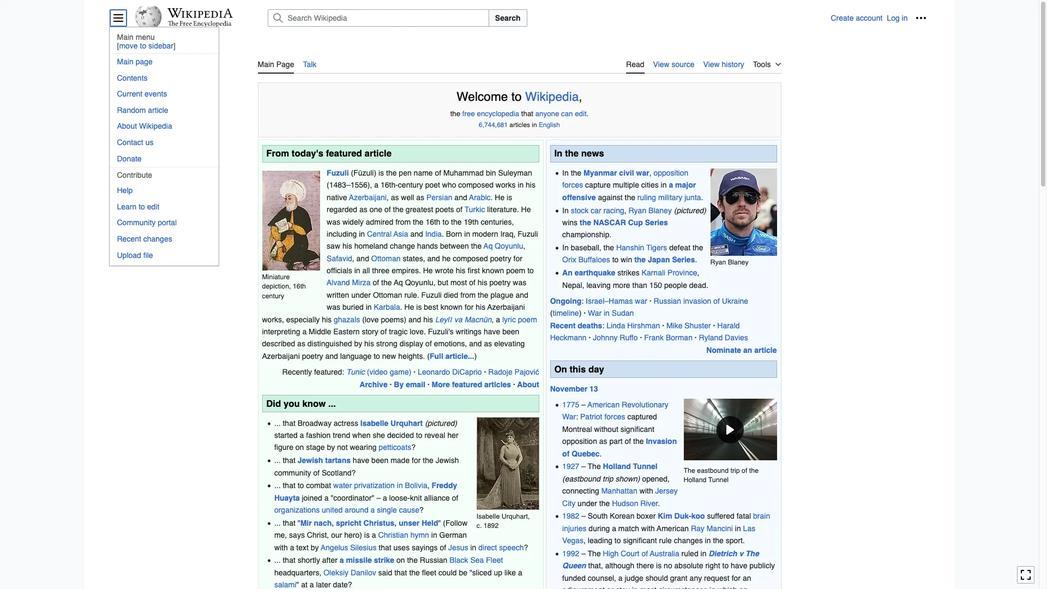 Task type: vqa. For each thing, say whether or not it's contained in the screenshot.
of
yes



Task type: locate. For each thing, give the bounding box(es) containing it.
tunnel inside the eastbound trip of the holland tunnel
[[709, 476, 729, 484]]

0 vertical spatial forces
[[563, 181, 583, 190]]

kim
[[658, 512, 673, 521]]

– up (eastbound at bottom
[[582, 462, 586, 471]]

recent inside main content
[[550, 321, 576, 330]]

wikipedia link
[[525, 90, 579, 104]]

tunnel down eastbound
[[709, 476, 729, 484]]

championship.
[[563, 230, 612, 239]]

2 – from the top
[[582, 462, 586, 471]]

1 horizontal spatial isabelle
[[477, 512, 500, 520]]

and inside states, and he composed poetry for officials in all three empires. he wrote his first known poem to alvand mirza
[[428, 254, 440, 263]]

2 " from the left
[[438, 519, 441, 528]]

fuzuli up (1483–1556),
[[327, 169, 349, 177]]

for down qoyunlu
[[514, 254, 523, 263]]

he down 'rule.'
[[405, 303, 414, 312]]

, inside in stock car racing , ryan blaney (pictured) wins the nascar cup series championship. in baseball, the hanshin tigers defeat the orix buffaloes to win the japan series .
[[625, 206, 627, 215]]

the free encyclopedia image
[[168, 21, 232, 28]]

articles down encyclopedia link
[[510, 121, 530, 129]]

as inside "captured montreal without significant opposition as part of the"
[[600, 437, 608, 446]]

he right literature.
[[521, 205, 531, 214]]

by email
[[394, 380, 426, 389]]

his
[[526, 181, 536, 190], [343, 242, 352, 251], [456, 266, 466, 275], [478, 279, 488, 287], [476, 303, 486, 312], [322, 315, 332, 324], [423, 315, 433, 324], [364, 340, 374, 348]]

0 vertical spatial most
[[451, 279, 467, 287]]

koo
[[692, 512, 705, 521]]

have down v
[[731, 562, 748, 570]]

0 horizontal spatial ?
[[412, 443, 416, 452]]

display
[[400, 340, 424, 348]]

main inside main page link
[[117, 57, 134, 66]]

poetry down aq qoyunlu link
[[490, 254, 512, 263]]

1 vertical spatial poetry
[[490, 279, 511, 287]]

2 vertical spatial fuzuli
[[422, 291, 442, 299]]

freddy huayta link
[[274, 481, 457, 502]]

on inside ... that  broadway actress isabelle urquhart (pictured) started a fashion trend when she decided to reveal her figure on stage by not wearing
[[296, 443, 304, 452]]

about for about wikipedia
[[117, 122, 137, 131]]

in inside of the aq qoyunlu, but most of his poetry was written under ottoman rule. fuzuli died from the plague and was buried in
[[366, 303, 372, 312]]

by inside 'ghazals (love poems) and his leylī va macnūn , a lyric poem interpreting a middle eastern story of tragic love. fuzuli's writings have been described as distinguished by his strong display of emotions, and as elevating azerbaijani poetry and language to new heights. ('
[[354, 340, 362, 348]]

16th inside "miniature depiction, 16th century"
[[293, 282, 306, 290]]

to left win
[[613, 256, 619, 264]]

ghazals
[[334, 315, 360, 324]]

1 horizontal spatial opposition
[[654, 169, 689, 177]]

poem right lyric
[[518, 315, 537, 324]]

isabelle urquhart, c. 1892
[[477, 512, 530, 530]]

composed inside ) is the pen name of muhammad bin suleyman (1483–1556), a 16th-century poet who composed works in his native
[[458, 181, 494, 190]]

0 horizontal spatial view
[[653, 60, 670, 69]]

he inside . he is best known for his azerbaijani works, especially his
[[405, 303, 414, 312]]

duk-
[[675, 512, 692, 521]]

recent for recent changes
[[117, 235, 141, 243]]

2 view from the left
[[704, 60, 720, 69]]

in inside states, and he composed poetry for officials in all three empires. he wrote his first known poem to alvand mirza
[[354, 266, 360, 275]]

1 horizontal spatial on
[[397, 556, 405, 565]]

0 vertical spatial known
[[482, 266, 504, 275]]

of right poets
[[456, 205, 463, 214]]

0 vertical spatial about
[[117, 122, 137, 131]]

in
[[902, 14, 908, 22], [532, 121, 537, 129], [518, 181, 524, 190], [661, 181, 667, 190], [359, 230, 365, 238], [464, 230, 470, 238], [354, 266, 360, 275], [366, 303, 372, 312], [604, 309, 610, 318], [397, 481, 403, 490], [735, 524, 741, 533], [431, 531, 437, 540], [705, 536, 711, 545], [471, 543, 477, 552], [701, 549, 707, 558], [632, 586, 638, 589], [710, 586, 716, 589]]

1 horizontal spatial been
[[503, 327, 520, 336]]

in down ray mancini link
[[705, 536, 711, 545]]

ottoman inside of the aq qoyunlu, but most of his poetry was written under ottoman rule. fuzuli died from the plague and was buried in
[[373, 291, 402, 299]]

to left new
[[374, 352, 380, 361]]

0 vertical spatial ?
[[412, 443, 416, 452]]

0 horizontal spatial about
[[117, 122, 137, 131]]

to right learn
[[139, 202, 145, 211]]

aq down 'modern'
[[484, 242, 493, 251]]

0 vertical spatial under
[[351, 291, 371, 299]]

a left match
[[612, 524, 616, 533]]

1 vertical spatial tunnel
[[709, 476, 729, 484]]

the for 1927 – the holland tunnel (eastbound trip shown)
[[588, 462, 601, 471]]

opposition inside opposition forces
[[654, 169, 689, 177]]

0 horizontal spatial by
[[311, 543, 319, 552]]

0 vertical spatial century
[[398, 181, 423, 190]]

by
[[354, 340, 362, 348], [327, 443, 335, 452], [311, 543, 319, 552]]

about down pajović
[[518, 380, 539, 389]]

invasion of quebec
[[563, 437, 677, 458]]

war up deaths
[[588, 309, 602, 318]]

that
[[521, 110, 534, 118], [283, 419, 296, 428], [283, 456, 296, 465], [283, 481, 296, 490], [283, 519, 296, 528], [379, 543, 392, 552], [283, 556, 296, 565], [395, 568, 407, 577]]

2 vertical spatial :
[[576, 413, 578, 421]]

figure
[[274, 443, 293, 452]]

( inside 'ghazals (love poems) and his leylī va macnūn , a lyric poem interpreting a middle eastern story of tragic love. fuzuli's writings have been described as distinguished by his strong display of emotions, and as elevating azerbaijani poetry and language to new heights. ('
[[427, 352, 430, 361]]

blaney up ukraine
[[728, 258, 749, 266]]

most inside of the aq qoyunlu, but most of his poetry was written under ottoman rule. fuzuli died from the plague and was buried in
[[451, 279, 467, 287]]

1 vertical spatial :
[[603, 321, 605, 330]]

nominate
[[707, 346, 742, 354]]

0 horizontal spatial trip
[[603, 475, 614, 483]]

states,
[[403, 254, 425, 263]]

2 vertical spatial have
[[731, 562, 748, 570]]

1 horizontal spatial "
[[438, 519, 441, 528]]

community portal
[[117, 218, 177, 227]]

of inside the eastbound trip of the holland tunnel
[[742, 467, 748, 475]]

main left the menu
[[117, 33, 134, 41]]

main content containing welcome to
[[253, 49, 786, 589]]

change
[[390, 242, 415, 251]]

for up leylī va macnūn link
[[465, 303, 474, 312]]

0 horizontal spatial azerbaijani
[[262, 352, 300, 361]]

. born in modern iraq, fuzuli saw his homeland change hands between the
[[327, 230, 538, 251]]

that up started
[[283, 419, 296, 428]]

aq inside of the aq qoyunlu, but most of his poetry was written under ottoman rule. fuzuli died from the plague and was buried in
[[394, 279, 403, 287]]

...
[[274, 419, 281, 428], [274, 456, 281, 465], [274, 481, 281, 490], [274, 519, 281, 528], [274, 556, 281, 565]]

recent for recent deaths :
[[550, 321, 576, 330]]

1 horizontal spatial american
[[657, 524, 689, 533]]

south
[[588, 512, 608, 521]]

the inside 1927 – the holland tunnel (eastbound trip shown)
[[588, 462, 601, 471]]

2 vertical spatial with
[[274, 543, 288, 552]]

1 horizontal spatial blaney
[[728, 258, 749, 266]]

2 horizontal spatial fuzuli
[[518, 230, 538, 238]]

he inside . he is regarded as one of the greatest poets of
[[495, 193, 505, 202]]

captured montreal without significant opposition as part of the
[[563, 413, 657, 446]]

1 horizontal spatial trip
[[731, 467, 740, 475]]

view left source
[[653, 60, 670, 69]]

1 view from the left
[[653, 60, 670, 69]]

view inside view history 'link'
[[704, 60, 720, 69]]

an
[[744, 346, 753, 354], [743, 574, 752, 582]]

captured
[[628, 413, 657, 421]]

2 vertical spatial by
[[311, 543, 319, 552]]

in inside personal tools navigation
[[902, 14, 908, 22]]

car
[[591, 206, 602, 215]]

in right log
[[902, 14, 908, 22]]

german
[[440, 531, 467, 540]]

jewish inside the have been made for the jewish community of scotland?
[[436, 456, 459, 465]]

edit inside the free encyclopedia that anyone can edit . 6,744,681 articles in english
[[575, 110, 587, 118]]

1 vertical spatial was
[[513, 279, 527, 287]]

he inside states, and he composed poetry for officials in all three empires. he wrote his first known poem to alvand mirza
[[423, 266, 433, 275]]

she
[[373, 431, 385, 440]]

of down love. on the left of the page
[[426, 340, 432, 348]]

leonardo
[[418, 368, 450, 377]]

16th inside literature. he was widely admired from the 16th to the 19th centuries, including in
[[426, 217, 441, 226]]

articles down radoje
[[485, 380, 511, 389]]

0 vertical spatial recent
[[117, 235, 141, 243]]

0 vertical spatial azerbaijani
[[349, 193, 387, 202]]

civil
[[619, 169, 634, 177]]

opposition inside "captured montreal without significant opposition as part of the"
[[563, 437, 597, 446]]

from up the central asia and india
[[396, 217, 411, 226]]

isabelle urquhart, c. 1892 image
[[477, 417, 539, 510]]

0 vertical spatial ottoman
[[371, 254, 401, 263]]

... for ... that jewish tartans
[[274, 456, 281, 465]]

0 horizontal spatial )
[[374, 169, 377, 177]]

1 vertical spatial about
[[518, 380, 539, 389]]

1 vertical spatial from
[[461, 291, 476, 299]]

0 vertical spatial tunnel
[[633, 462, 658, 471]]

australia
[[650, 549, 680, 558]]

1 horizontal spatial ryan
[[711, 258, 726, 266]]

1 horizontal spatial tunnel
[[709, 476, 729, 484]]

poetry inside states, and he composed poetry for officials in all three empires. he wrote his first known poem to alvand mirza
[[490, 254, 512, 263]]

fuzuli up best
[[422, 291, 442, 299]]

have inside the have been made for the jewish community of scotland?
[[353, 456, 369, 465]]

1 horizontal spatial changes
[[674, 536, 703, 545]]

persian link
[[427, 193, 453, 202]]

0 vertical spatial ryan
[[629, 206, 647, 215]]

. up 1927 – the holland tunnel (eastbound trip shown)
[[600, 449, 602, 458]]

view
[[653, 60, 670, 69], [704, 60, 720, 69]]

century up well
[[398, 181, 423, 190]]

azerbaijani up one
[[349, 193, 387, 202]]

0 vertical spatial series
[[645, 218, 668, 227]]

urquhart,
[[502, 512, 530, 520]]

of inside the have been made for the jewish community of scotland?
[[313, 468, 320, 477]]

that up strike on the left bottom
[[379, 543, 392, 552]]

0 vertical spatial have
[[484, 327, 501, 336]]

trip
[[731, 467, 740, 475], [603, 475, 614, 483]]

0 vertical spatial composed
[[458, 181, 494, 190]]

0 vertical spatial holland
[[603, 462, 631, 471]]

2 vertical spatial article
[[755, 346, 777, 354]]

, inside 'ghazals (love poems) and his leylī va macnūn , a lyric poem interpreting a middle eastern story of tragic love. fuzuli's writings have been described as distinguished by his strong display of emotions, and as elevating azerbaijani poetry and language to new heights. ('
[[492, 315, 494, 324]]

1 vertical spatial aq
[[394, 279, 403, 287]]

lyric
[[502, 315, 516, 324]]

isabelle inside isabelle urquhart, c. 1892
[[477, 512, 500, 520]]

to inside ... that  broadway actress isabelle urquhart (pictured) started a fashion trend when she decided to reveal her figure on stage by not wearing
[[416, 431, 423, 440]]

he inside literature. he was widely admired from the 16th to the 19th centuries, including in
[[521, 205, 531, 214]]

about up contact
[[117, 122, 137, 131]]

american up patriot forces link
[[588, 400, 620, 409]]

4 ... from the top
[[274, 519, 281, 528]]

" inside " (follow me, says christ, our hero) is a
[[438, 519, 441, 528]]

wikipedia image
[[167, 8, 233, 18]]

the down well
[[393, 205, 404, 214]]

isabelle up she at the left of the page
[[361, 419, 389, 428]]

the right eastbound
[[750, 467, 759, 475]]

1 horizontal spatial jewish
[[436, 456, 459, 465]]

be
[[459, 568, 468, 577]]

3 – from the top
[[582, 512, 586, 521]]

3 ... from the top
[[274, 481, 281, 490]]

composed up first
[[453, 254, 488, 263]]

in inside literature. he was widely admired from the 16th to the 19th centuries, including in
[[359, 230, 365, 238]]

1 horizontal spatial under
[[578, 499, 597, 508]]

that inside the free encyclopedia that anyone can edit . 6,744,681 articles in english
[[521, 110, 534, 118]]

1 vertical spatial significant
[[623, 536, 657, 545]]

for inside the that, although there is no absolute right to have publicly funded counsel, a judge should grant any request for an adjournment or stay in most circumstances in which
[[732, 574, 741, 582]]

native
[[327, 193, 347, 202]]

that up says
[[283, 519, 296, 528]]

century down depiction,
[[262, 292, 284, 300]]

to up the free encyclopedia that anyone can edit . 6,744,681 articles in english
[[512, 90, 522, 104]]

... inside ... that shortly after a missile strike on the russian black sea fleet headquarters, oleksiy danilov said that the fleet could be "sliced up like a
[[274, 556, 281, 565]]

1 vertical spatial wikipedia
[[139, 122, 172, 131]]

16th
[[426, 217, 441, 226], [293, 282, 306, 290]]

personal tools navigation
[[831, 9, 930, 27]]

to inside in stock car racing , ryan blaney (pictured) wins the nascar cup series championship. in baseball, the hanshin tigers defeat the orix buffaloes to win the japan series .
[[613, 256, 619, 264]]

known
[[482, 266, 504, 275], [441, 303, 463, 312]]

arabic
[[469, 193, 491, 202]]

been down petticoats
[[372, 456, 389, 465]]

jewish down stage
[[298, 456, 323, 465]]

nominate an article
[[707, 346, 777, 354]]

and left he
[[428, 254, 440, 263]]

– for 1775
[[582, 400, 586, 409]]

main content
[[253, 49, 786, 589]]

0 horizontal spatial wikipedia
[[139, 122, 172, 131]]

5 ... from the top
[[274, 556, 281, 565]]

jersey
[[656, 487, 678, 495]]

the up championship.
[[580, 218, 591, 227]]

jewish up freddy
[[436, 456, 459, 465]]

play video image
[[717, 416, 744, 444]]

high
[[603, 549, 619, 558]]

article right nominate
[[755, 346, 777, 354]]

0 vertical spatial aq
[[484, 242, 493, 251]]

... up me,
[[274, 519, 281, 528]]

a inside ) is the pen name of muhammad bin suleyman (1483–1556), a 16th-century poet who composed works in his native
[[374, 181, 379, 190]]

featured
[[326, 148, 362, 159], [452, 380, 482, 389]]

known down died
[[441, 303, 463, 312]]

most up died
[[451, 279, 467, 287]]

1 ... from the top
[[274, 419, 281, 428]]

died
[[444, 291, 458, 299]]

(pictured) inside ... that  broadway actress isabelle urquhart (pictured) started a fashion trend when she decided to reveal her figure on stage by not wearing
[[425, 419, 457, 428]]

recently featured:
[[282, 368, 347, 377]]

to inside 'ghazals (love poems) and his leylī va macnūn , a lyric poem interpreting a middle eastern story of tragic love. fuzuli's writings have been described as distinguished by his strong display of emotions, and as elevating azerbaijani poetry and language to new heights. ('
[[374, 352, 380, 361]]

safavid
[[327, 254, 352, 263]]

? inside joined a "coordinator" – a loose-knit alliance of organizations united around a single cause ?
[[420, 506, 424, 515]]

with up river
[[640, 487, 653, 495]]

– for 1927
[[582, 462, 586, 471]]

dietrich
[[709, 549, 737, 558]]

century inside ) is the pen name of muhammad bin suleyman (1483–1556), a 16th-century poet who composed works in his native
[[398, 181, 423, 190]]

safavid link
[[327, 254, 352, 263]]

1 horizontal spatial (
[[427, 352, 430, 361]]

in up (love
[[366, 303, 372, 312]]

" (follow me, says christ, our hero) is a
[[274, 519, 468, 540]]

is left "no"
[[656, 562, 662, 570]]

0 vertical spatial from
[[396, 217, 411, 226]]

1 horizontal spatial century
[[398, 181, 423, 190]]

1 vertical spatial been
[[372, 456, 389, 465]]

a inside ... that  broadway actress isabelle urquhart (pictured) started a fashion trend when she decided to reveal her figure on stage by not wearing
[[300, 431, 304, 440]]

under down the connecting
[[578, 499, 597, 508]]

well
[[401, 193, 414, 202]]

... up headquarters,
[[274, 556, 281, 565]]

to right move
[[140, 41, 146, 50]]

... that  broadway actress isabelle urquhart (pictured) started a fashion trend when she decided to reveal her figure on stage by not wearing
[[274, 419, 459, 452]]

view inside view source link
[[653, 60, 670, 69]]

recent down timeline link
[[550, 321, 576, 330]]

and right asia
[[411, 230, 423, 238]]

to down poets
[[443, 217, 449, 226]]

0 vertical spatial 16th
[[426, 217, 441, 226]]

frank borman link
[[644, 333, 693, 342]]

harald heckmann link
[[550, 321, 740, 342]]

upload
[[117, 251, 141, 259]]

ryan
[[629, 206, 647, 215], [711, 258, 726, 266]]

1 vertical spatial azerbaijani
[[488, 303, 525, 312]]

2 jewish from the left
[[436, 456, 459, 465]]

in down held
[[431, 531, 437, 540]]

known inside . he is best known for his azerbaijani works, especially his
[[441, 303, 463, 312]]

4 – from the top
[[582, 549, 586, 558]]

1 horizontal spatial war
[[588, 309, 602, 318]]

shortly
[[298, 556, 320, 565]]

1982 – south korean boxer kim duk-koo suffered fatal
[[563, 512, 754, 521]]

16th right depiction,
[[293, 282, 306, 290]]

1 horizontal spatial 16th
[[426, 217, 441, 226]]

2 horizontal spatial :
[[603, 321, 605, 330]]

0 vertical spatial poem
[[506, 266, 526, 275]]

0 vertical spatial isabelle
[[361, 419, 389, 428]]

is down the mir nach, spricht christus, unser held link
[[364, 531, 370, 540]]

0 vertical spatial fuzuli
[[327, 169, 349, 177]]

0 vertical spatial american
[[588, 400, 620, 409]]

name
[[414, 169, 433, 177]]

0 horizontal spatial forces
[[563, 181, 583, 190]]

... for ... that  broadway actress isabelle urquhart (pictured) started a fashion trend when she decided to reveal her figure on stage by not wearing
[[274, 419, 281, 428]]

ryan blaney in may 2023 image
[[711, 168, 777, 256]]

a down the mir nach, spricht christus, unser held link
[[372, 531, 376, 540]]

0 horizontal spatial aq
[[394, 279, 403, 287]]

1 vertical spatial )
[[474, 352, 477, 361]]

adjournment
[[563, 586, 605, 589]]

azerbaijani inside 'ghazals (love poems) and his leylī va macnūn , a lyric poem interpreting a middle eastern story of tragic love. fuzuli's writings have been described as distinguished by his strong display of emotions, and as elevating azerbaijani poetry and language to new heights. ('
[[262, 352, 300, 361]]

fuzuli inside . born in modern iraq, fuzuli saw his homeland change hands between the
[[518, 230, 538, 238]]

füzuli
[[354, 169, 374, 177]]

in left all in the top left of the page
[[354, 266, 360, 275]]

2 ... from the top
[[274, 456, 281, 465]]

composed up arabic
[[458, 181, 494, 190]]

(pictured) up reveal
[[425, 419, 457, 428]]

: patriot forces
[[576, 413, 626, 421]]

0 vertical spatial been
[[503, 327, 520, 336]]

0 horizontal spatial century
[[262, 292, 284, 300]]

featured down dicaprio
[[452, 380, 482, 389]]

series down ryan blaney link
[[645, 218, 668, 227]]

. up poems)
[[400, 303, 402, 312]]

1 horizontal spatial most
[[640, 586, 657, 589]]

page
[[276, 60, 294, 69]]

0 horizontal spatial opposition
[[563, 437, 597, 446]]

written
[[327, 291, 349, 299]]

0 horizontal spatial featured
[[326, 148, 362, 159]]

that up community
[[283, 456, 296, 465]]

0 horizontal spatial american
[[588, 400, 620, 409]]

(1483–1556),
[[327, 181, 372, 190]]

0 horizontal spatial fuzuli
[[327, 169, 349, 177]]

the down mancini
[[713, 536, 724, 545]]

in left las on the bottom right of the page
[[735, 524, 741, 533]]

his down first
[[478, 279, 488, 287]]

opposition forces
[[563, 169, 689, 190]]

war down than
[[635, 297, 648, 306]]

poem down qoyunlu
[[506, 266, 526, 275]]

russian inside russian invasion of ukraine timeline
[[654, 297, 682, 306]]

1 – from the top
[[582, 400, 586, 409]]

petticoats link
[[379, 443, 412, 452]]

0 vertical spatial )
[[374, 169, 377, 177]]

the down reveal
[[423, 456, 434, 465]]

from right died
[[461, 291, 476, 299]]

0 vertical spatial opposition
[[654, 169, 689, 177]]

0 vertical spatial featured
[[326, 148, 362, 159]]

middle
[[309, 327, 331, 336]]

eastbound
[[697, 467, 729, 475]]

(
[[351, 169, 354, 177], [427, 352, 430, 361]]

0 vertical spatial article
[[148, 106, 168, 114]]

wikipedia inside about wikipedia "link"
[[139, 122, 172, 131]]

... that jewish tartans
[[274, 456, 351, 465]]

strong
[[376, 340, 398, 348]]

in the myanmar civil war ,
[[563, 169, 654, 177]]

about inside about wikipedia "link"
[[117, 122, 137, 131]]

the up that,
[[588, 549, 601, 558]]

0 vertical spatial russian
[[654, 297, 682, 306]]

0 horizontal spatial (pictured)
[[425, 419, 457, 428]]

significant up high court of australia link
[[623, 536, 657, 545]]

holland
[[603, 462, 631, 471], [684, 476, 707, 484]]

news
[[582, 148, 604, 159]]

by up the language
[[354, 340, 362, 348]]

between
[[440, 242, 469, 251]]

... inside ... that  broadway actress isabelle urquhart (pictured) started a fashion trend when she decided to reveal her figure on stage by not wearing
[[274, 419, 281, 428]]

0 vertical spatial on
[[296, 443, 304, 452]]

in german with a text by
[[274, 531, 467, 552]]

an earthquake strikes karnali province
[[563, 269, 698, 277]]

in for in the news
[[555, 148, 563, 159]]

view for view history
[[704, 60, 720, 69]]

wikipedia up anyone
[[525, 90, 579, 104]]

main for main page
[[258, 60, 274, 69]]

and
[[455, 193, 467, 202], [411, 230, 423, 238], [357, 254, 369, 263], [428, 254, 440, 263], [516, 291, 529, 299], [409, 315, 421, 324], [469, 340, 482, 348], [325, 352, 338, 361]]

1 vertical spatial known
[[441, 303, 463, 312]]

0 vertical spatial :
[[582, 297, 584, 306]]

0 vertical spatial articles
[[510, 121, 530, 129]]

article down events
[[148, 106, 168, 114]]

hirshman
[[628, 321, 660, 330]]

but
[[438, 279, 449, 287]]

any
[[690, 574, 702, 582]]

0 horizontal spatial on
[[296, 443, 304, 452]]

– inside 1927 – the holland tunnel (eastbound trip shown)
[[582, 462, 586, 471]]

in up black sea fleet link
[[471, 543, 477, 552]]

russian up "fleet"
[[420, 556, 448, 565]]

. right 'can'
[[587, 110, 589, 118]]

under down the mirza
[[351, 291, 371, 299]]

in
[[555, 148, 563, 159], [563, 169, 569, 177], [563, 206, 569, 215], [563, 243, 569, 252]]

the right defeat
[[693, 243, 704, 252]]

sudan
[[612, 309, 634, 318]]

0 vertical spatial edit
[[575, 110, 587, 118]]

from inside literature. he was widely admired from the 16th to the 19th centuries, including in
[[396, 217, 411, 226]]

0 horizontal spatial isabelle
[[361, 419, 389, 428]]

tunnel inside 1927 – the holland tunnel (eastbound trip shown)
[[633, 462, 658, 471]]

more
[[432, 380, 450, 389]]

wikipedia inside main content
[[525, 90, 579, 104]]

can
[[561, 110, 573, 118]]

2 horizontal spatial have
[[731, 562, 748, 570]]

main inside main page link
[[258, 60, 274, 69]]

one
[[370, 205, 382, 214]]

by inside ... that  broadway actress isabelle urquhart (pictured) started a fashion trend when she decided to reveal her figure on stage by not wearing
[[327, 443, 335, 452]]

century inside "miniature depiction, 16th century"
[[262, 292, 284, 300]]

main page link
[[258, 53, 294, 74]]

emotions,
[[434, 340, 467, 348]]

main page
[[258, 60, 294, 69]]

a right started
[[300, 431, 304, 440]]

stock
[[571, 206, 589, 215]]



Task type: describe. For each thing, give the bounding box(es) containing it.
held
[[422, 519, 438, 528]]

a up single
[[383, 494, 387, 502]]

match
[[619, 524, 639, 533]]

poet
[[425, 181, 440, 190]]

of inside ) is the pen name of muhammad bin suleyman (1483–1556), a 16th-century poet who composed works in his native
[[435, 169, 441, 177]]

a inside the that, although there is no absolute right to have publicly funded counsel, a judge should grant any request for an adjournment or stay in most circumstances in which
[[619, 574, 623, 582]]

is inside the that, although there is no absolute right to have publicly funded counsel, a judge should grant any request for an adjournment or stay in most circumstances in which
[[656, 562, 662, 570]]

the up the south
[[600, 499, 610, 508]]

that up headquarters,
[[283, 556, 296, 565]]

the for 1992 – the high court of australia ruled in
[[588, 549, 601, 558]]

2 horizontal spatial article
[[755, 346, 777, 354]]

1 vertical spatial article
[[365, 148, 392, 159]]

in right ruled
[[701, 549, 707, 558]]

1 " from the left
[[298, 519, 300, 528]]

russian inside ... that shortly after a missile strike on the russian black sea fleet headquarters, oleksiy danilov said that the fleet could be "sliced up like a
[[420, 556, 448, 565]]

) inside ) is the pen name of muhammad bin suleyman (1483–1556), a 16th-century poet who composed works in his native
[[374, 169, 377, 177]]

in up ruling military junta link
[[661, 181, 667, 190]]

that up huayta at the left bottom of the page
[[283, 481, 296, 490]]

fullscreen image
[[1021, 570, 1032, 581]]

about wikipedia link
[[109, 119, 219, 134]]

the down hanshin tigers link
[[635, 256, 646, 264]]

as inside . he is regarded as one of the greatest poets of
[[360, 205, 368, 214]]

main for main page
[[117, 57, 134, 66]]

christian hymn link
[[378, 531, 429, 540]]

the inside the free encyclopedia that anyone can edit . 6,744,681 articles in english
[[450, 110, 461, 118]]

in down israel–hamas at the bottom of the page
[[604, 309, 610, 318]]

his up "middle"
[[322, 315, 332, 324]]

significant for to
[[623, 536, 657, 545]]

about for about link
[[518, 380, 539, 389]]

0 horizontal spatial article
[[148, 106, 168, 114]]

in up "orix"
[[563, 243, 569, 252]]

his inside states, and he composed poetry for officials in all three empires. he wrote his first known poem to alvand mirza
[[456, 266, 466, 275]]

ottoman inside the aq qoyunlu , safavid , and ottoman
[[371, 254, 401, 263]]

significant for without
[[621, 425, 655, 434]]

part
[[610, 437, 623, 446]]

all
[[363, 266, 370, 275]]

2 vertical spatial ?
[[524, 543, 528, 552]]

have inside 'ghazals (love poems) and his leylī va macnūn , a lyric poem interpreting a middle eastern story of tragic love. fuzuli's writings have been described as distinguished by his strong display of emotions, and as elevating azerbaijani poetry and language to new heights. ('
[[484, 327, 501, 336]]

of right one
[[385, 205, 391, 214]]

blaney inside in stock car racing , ryan blaney (pictured) wins the nascar cup series championship. in baseball, the hanshin tigers defeat the orix buffaloes to win the japan series .
[[649, 206, 672, 215]]

view history
[[704, 60, 745, 69]]

trip inside 1927 – the holland tunnel (eastbound trip shown)
[[603, 475, 614, 483]]

of up there
[[642, 549, 648, 558]]

during
[[589, 524, 610, 533]]

the eastbound trip of the holland tunnel
[[684, 467, 759, 484]]

to inside the that, although there is no absolute right to have publicly funded counsel, a judge should grant any request for an adjournment or stay in most circumstances in which
[[723, 562, 729, 570]]

0 vertical spatial changes
[[143, 235, 172, 243]]

most inside the that, although there is no absolute right to have publicly funded counsel, a judge should grant any request for an adjournment or stay in most circumstances in which
[[640, 586, 657, 589]]

the down three
[[381, 279, 392, 287]]

petticoats
[[379, 443, 412, 452]]

stay
[[616, 586, 630, 589]]

been inside 'ghazals (love poems) and his leylī va macnūn , a lyric poem interpreting a middle eastern story of tragic love. fuzuli's writings have been described as distinguished by his strong display of emotions, and as elevating azerbaijani poetry and language to new heights. ('
[[503, 327, 520, 336]]

the inside . he is regarded as one of the greatest poets of
[[393, 205, 404, 214]]

log in and more options image
[[916, 13, 927, 23]]

Search Wikipedia search field
[[268, 9, 489, 27]]

freddy huayta
[[274, 481, 457, 502]]

a up the mir nach, spricht christus, unser held link
[[371, 506, 375, 515]]

asia
[[394, 230, 408, 238]]

uses
[[394, 543, 410, 552]]

1982 link
[[563, 512, 580, 521]]

to up high
[[615, 536, 621, 545]]

nominate an article link
[[707, 346, 777, 354]]

war inside american revolutionary war
[[563, 413, 576, 421]]

junta
[[685, 193, 701, 202]]

know ...
[[302, 398, 336, 409]]

on inside ... that shortly after a missile strike on the russian black sea fleet headquarters, oleksiy danilov said that the fleet could be "sliced up like a
[[397, 556, 405, 565]]

in down request
[[710, 586, 716, 589]]

view source
[[653, 60, 695, 69]]

as up the greatest
[[416, 193, 425, 202]]

as left well
[[391, 193, 399, 202]]

of inside russian invasion of ukraine timeline
[[714, 297, 720, 306]]

main for main menu move to sidebar
[[117, 33, 134, 41]]

1 vertical spatial war
[[635, 297, 648, 306]]

talk link
[[303, 53, 317, 73]]

the down uses
[[407, 556, 418, 565]]

about link
[[518, 380, 539, 389]]

fuzuli inside of the aq qoyunlu, but most of his poetry was written under ottoman rule. fuzuli died from the plague and was buried in
[[422, 291, 442, 299]]

of inside invasion of quebec
[[563, 449, 570, 458]]

knit
[[410, 494, 422, 502]]

in inside the free encyclopedia that anyone can edit . 6,744,681 articles in english
[[532, 121, 537, 129]]

1 vertical spatial edit
[[147, 202, 160, 211]]

for inside the have been made for the jewish community of scotland?
[[412, 456, 421, 465]]

counsel,
[[588, 574, 617, 582]]

linda hirshman
[[607, 321, 660, 330]]

recent deaths :
[[550, 321, 607, 330]]

a left lyric
[[496, 315, 500, 324]]

brain injuries link
[[563, 512, 771, 533]]

leylī va macnūn link
[[435, 315, 492, 324]]

timeline
[[553, 309, 579, 318]]

win
[[621, 256, 632, 264]]

and down writings
[[469, 340, 482, 348]]

the up buffaloes at the top
[[604, 243, 614, 252]]

his down best
[[423, 315, 433, 324]]

. right military
[[701, 193, 704, 202]]

a major offensive
[[563, 181, 696, 202]]

with inside in german with a text by
[[274, 543, 288, 552]]

that inside ... that  broadway actress isabelle urquhart (pictured) started a fashion trend when she decided to reveal her figure on stage by not wearing
[[283, 419, 296, 428]]

in for in stock car racing , ryan blaney (pictured) wins the nascar cup series championship. in baseball, the hanshin tigers defeat the orix buffaloes to win the japan series .
[[563, 206, 569, 215]]

ryland davies link
[[699, 333, 748, 342]]

current events
[[117, 90, 167, 98]]

the inside . born in modern iraq, fuzuli saw his homeland change hands between the
[[471, 242, 482, 251]]

featured:
[[314, 368, 344, 377]]

a right after
[[340, 556, 344, 565]]

not
[[337, 443, 348, 452]]

central asia link
[[367, 230, 408, 238]]

upload file
[[117, 251, 153, 259]]

. inside the free encyclopedia that anyone can edit . 6,744,681 articles in english
[[587, 110, 589, 118]]

suleyman
[[498, 169, 532, 177]]

in for in the myanmar civil war ,
[[563, 169, 569, 177]]

miniature depiction, 16th century image
[[262, 171, 320, 271]]

aq inside the aq qoyunlu , safavid , and ottoman
[[484, 242, 493, 251]]

to down community
[[298, 481, 304, 490]]

timeline link
[[553, 309, 579, 318]]

been inside the have been made for the jewish community of scotland?
[[372, 456, 389, 465]]

is inside . he is best known for his azerbaijani works, especially his
[[416, 303, 422, 312]]

current events link
[[109, 86, 219, 102]]

fuzuli ( füzuli
[[327, 169, 374, 177]]

the down the greatest
[[413, 217, 424, 226]]

in up loose-
[[397, 481, 403, 490]]

1 horizontal spatial azerbaijani
[[349, 193, 387, 202]]

his inside . born in modern iraq, fuzuli saw his homeland change hands between the
[[343, 242, 352, 251]]

more featured articles link
[[432, 380, 511, 389]]

macnūn
[[465, 315, 492, 324]]

donate
[[117, 154, 142, 163]]

0 horizontal spatial (
[[351, 169, 354, 177]]

his down story
[[364, 340, 374, 348]]

. up the '1982 – south korean boxer kim duk-koo suffered fatal'
[[658, 499, 660, 508]]

ryland
[[699, 333, 723, 342]]

1927 link
[[563, 462, 580, 471]]

c. 1892
[[477, 522, 499, 530]]

a right like
[[518, 568, 523, 577]]

azerbaijani , as well as persian and arabic
[[349, 193, 491, 202]]

move
[[119, 41, 138, 50]]

community
[[117, 218, 156, 227]]

a inside a major offensive
[[669, 181, 673, 190]]

. inside . he is regarded as one of the greatest poets of
[[491, 193, 493, 202]]

karnali
[[642, 269, 666, 277]]

direct speech link
[[479, 543, 524, 552]]

0 vertical spatial war
[[636, 169, 650, 177]]

hymn
[[411, 531, 429, 540]]

contact us link
[[109, 135, 219, 150]]

empires.
[[392, 266, 421, 275]]

have inside the that, although there is no absolute right to have publicly funded counsel, a judge should grant any request for an adjournment or stay in most circumstances in which
[[731, 562, 748, 570]]

ryan inside in stock car racing , ryan blaney (pictured) wins the nascar cup series championship. in baseball, the hanshin tigers defeat the orix buffaloes to win the japan series .
[[629, 206, 647, 215]]

1 vertical spatial blaney
[[728, 258, 749, 266]]

injuries
[[563, 524, 587, 533]]

recent changes link
[[109, 231, 219, 247]]

azerbaijani inside . he is best known for his azerbaijani works, especially his
[[488, 303, 525, 312]]

japan
[[648, 256, 670, 264]]

... for ... that to combat water privatization in bolivia ,
[[274, 481, 281, 490]]

leylī
[[435, 315, 452, 324]]

1775
[[563, 400, 580, 409]]

to inside main menu move to sidebar
[[140, 41, 146, 50]]

1 vertical spatial featured
[[452, 380, 482, 389]]

full article... link
[[430, 352, 474, 361]]

poem inside states, and he composed poetry for officials in all three empires. he wrote his first known poem to alvand mirza
[[506, 266, 526, 275]]

the inside the have been made for the jewish community of scotland?
[[423, 456, 434, 465]]

2 vertical spatial was
[[327, 303, 340, 312]]

in inside ) is the pen name of muhammad bin suleyman (1483–1556), a 16th-century poet who composed works in his native
[[518, 181, 524, 190]]

he for . he is best known for his azerbaijani works, especially his
[[405, 303, 414, 312]]

his up macnūn on the left of page
[[476, 303, 486, 312]]

– for 1982
[[582, 512, 586, 521]]

known inside states, and he composed poetry for officials in all three empires. he wrote his first known poem to alvand mirza
[[482, 266, 504, 275]]

and down 'who'
[[455, 193, 467, 202]]

tools
[[753, 60, 771, 69]]

english link
[[539, 121, 560, 129]]

organizations united around a single cause link
[[274, 506, 420, 515]]

defeat
[[670, 243, 691, 252]]

the up born
[[451, 217, 462, 226]]

he for . he is regarded as one of the greatest poets of
[[495, 193, 505, 202]]

the down multiple
[[625, 193, 636, 202]]

– for 1992
[[582, 549, 586, 558]]

works,
[[262, 315, 284, 324]]

view history link
[[704, 53, 745, 73]]

dietrich v the queen link
[[563, 549, 759, 570]]

no
[[664, 562, 673, 570]]

1982
[[563, 512, 580, 521]]

the left "fleet"
[[409, 568, 420, 577]]

file
[[143, 251, 153, 259]]

to inside learn to edit link
[[139, 202, 145, 211]]

an inside the that, although there is no absolute right to have publicly funded counsel, a judge should grant any request for an adjournment or stay in most circumstances in which
[[743, 574, 752, 582]]

1 vertical spatial articles
[[485, 380, 511, 389]]

missile
[[346, 556, 372, 565]]

. inside in stock car racing , ryan blaney (pictured) wins the nascar cup series championship. in baseball, the hanshin tigers defeat the orix buffaloes to win the japan series .
[[695, 256, 697, 264]]

of left jesus 'link'
[[440, 543, 446, 552]]

dead.
[[690, 281, 709, 290]]

that right said
[[395, 568, 407, 577]]

city
[[563, 499, 576, 508]]

elevating
[[494, 340, 525, 348]]

in inside . born in modern iraq, fuzuli saw his homeland change hands between the
[[464, 230, 470, 238]]

miniature depiction, 16th century
[[262, 273, 306, 300]]

account
[[856, 14, 883, 22]]

the left plague
[[478, 291, 489, 299]]

under inside of the aq qoyunlu, but most of his poetry was written under ottoman rule. fuzuli died from the plague and was buried in
[[351, 291, 371, 299]]

0 horizontal spatial series
[[645, 218, 668, 227]]

a inside " (follow me, says christ, our hero) is a
[[372, 531, 376, 540]]

harald
[[718, 321, 740, 330]]

american revolutionary war link
[[563, 400, 669, 421]]

0 horizontal spatial :
[[576, 413, 578, 421]]

poem inside 'ghazals (love poems) and his leylī va macnūn , a lyric poem interpreting a middle eastern story of tragic love. fuzuli's writings have been described as distinguished by his strong display of emotions, and as elevating azerbaijani poetry and language to new heights. ('
[[518, 315, 537, 324]]

by inside in german with a text by
[[311, 543, 319, 552]]

for inside states, and he composed poetry for officials in all three empires. he wrote his first known poem to alvand mirza
[[514, 254, 523, 263]]

, inside , nepal, leaving more than 150 people dead.
[[698, 269, 700, 277]]

0 vertical spatial with
[[640, 487, 653, 495]]

his inside ) is the pen name of muhammad bin suleyman (1483–1556), a 16th-century poet who composed works in his native
[[526, 181, 536, 190]]

india link
[[425, 230, 442, 238]]

a up united
[[324, 494, 329, 502]]

poetry inside 'ghazals (love poems) and his leylī va macnūn , a lyric poem interpreting a middle eastern story of tragic love. fuzuli's writings have been described as distinguished by his strong display of emotions, and as elevating azerbaijani poetry and language to new heights. ('
[[302, 352, 323, 361]]

the free encyclopedia that anyone can edit . 6,744,681 articles in english
[[450, 110, 589, 129]]

... for ... that shortly after a missile strike on the russian black sea fleet headquarters, oleksiy danilov said that the fleet could be "sliced up like a
[[274, 556, 281, 565]]

trip inside the eastbound trip of the holland tunnel
[[731, 467, 740, 475]]

and inside the aq qoyunlu , safavid , and ottoman
[[357, 254, 369, 263]]

as left the elevating
[[484, 340, 492, 348]]

the down in the news
[[571, 169, 582, 177]]

oleksiy
[[324, 568, 349, 577]]

alliance
[[424, 494, 450, 502]]

create account link
[[831, 14, 883, 22]]

to inside literature. he was widely admired from the 16th to the 19th centuries, including in
[[443, 217, 449, 226]]

a down especially at the bottom of the page
[[302, 327, 307, 336]]

a missile strike link
[[340, 556, 395, 565]]

as right described
[[297, 340, 305, 348]]

of inside "captured montreal without significant opposition as part of the"
[[625, 437, 631, 446]]

Search search field
[[255, 9, 831, 27]]

1 horizontal spatial )
[[474, 352, 477, 361]]

an
[[563, 269, 573, 277]]

1 vertical spatial american
[[657, 524, 689, 533]]

1 jewish from the left
[[298, 456, 323, 465]]

and down distinguished
[[325, 352, 338, 361]]

sport.
[[726, 536, 745, 545]]

menu image
[[113, 13, 124, 23]]

by
[[394, 380, 404, 389]]

writings
[[456, 327, 482, 336]]

1 vertical spatial with
[[642, 524, 655, 533]]

view for view source
[[653, 60, 670, 69]]

holland inside 1927 – the holland tunnel (eastbound trip shown)
[[603, 462, 631, 471]]

of down first
[[469, 279, 476, 287]]

says
[[289, 531, 305, 540]]

of inside joined a "coordinator" – a loose-knit alliance of organizations united around a single cause ?
[[452, 494, 459, 502]]

in down judge on the bottom of the page
[[632, 586, 638, 589]]

he for literature. he was widely admired from the 16th to the 19th centuries, including in
[[521, 205, 531, 214]]

is inside . he is regarded as one of the greatest poets of
[[507, 193, 512, 202]]

the for dietrich v the queen
[[746, 549, 759, 558]]

poetry inside of the aq qoyunlu, but most of his poetry was written under ottoman rule. fuzuli died from the plague and was buried in
[[490, 279, 511, 287]]

of down three
[[373, 279, 379, 287]]

of up strong
[[381, 327, 387, 336]]

is inside " (follow me, says christ, our hero) is a
[[364, 531, 370, 540]]

0 vertical spatial an
[[744, 346, 753, 354]]

1 vertical spatial series
[[672, 256, 695, 264]]

... for ... that " mir nach, spricht christus, unser held
[[274, 519, 281, 528]]

view source link
[[653, 53, 695, 73]]

from inside of the aq qoyunlu, but most of his poetry was written under ottoman rule. fuzuli died from the plague and was buried in
[[461, 291, 476, 299]]

tunic (video game)
[[347, 368, 412, 377]]

described
[[262, 340, 295, 348]]

. inside . he is best known for his azerbaijani works, especially his
[[400, 303, 402, 312]]

and up love. on the left of the page
[[409, 315, 421, 324]]

forces inside opposition forces
[[563, 181, 583, 190]]

the left news
[[565, 148, 579, 159]]

in inside in german with a text by
[[431, 531, 437, 540]]

holland inside the eastbound trip of the holland tunnel
[[684, 476, 707, 484]]

the inside "captured montreal without significant opposition as part of the"
[[633, 437, 644, 446]]

to inside states, and he composed poetry for officials in all three empires. he wrote his first known poem to alvand mirza
[[528, 266, 534, 275]]

composed inside states, and he composed poetry for officials in all three empires. he wrote his first known poem to alvand mirza
[[453, 254, 488, 263]]

headquarters,
[[274, 568, 322, 577]]

ruling
[[638, 193, 656, 202]]

a inside in german with a text by
[[290, 543, 294, 552]]

, nepal, leaving more than 150 people dead.
[[563, 269, 709, 290]]

1 vertical spatial forces
[[605, 413, 626, 421]]



